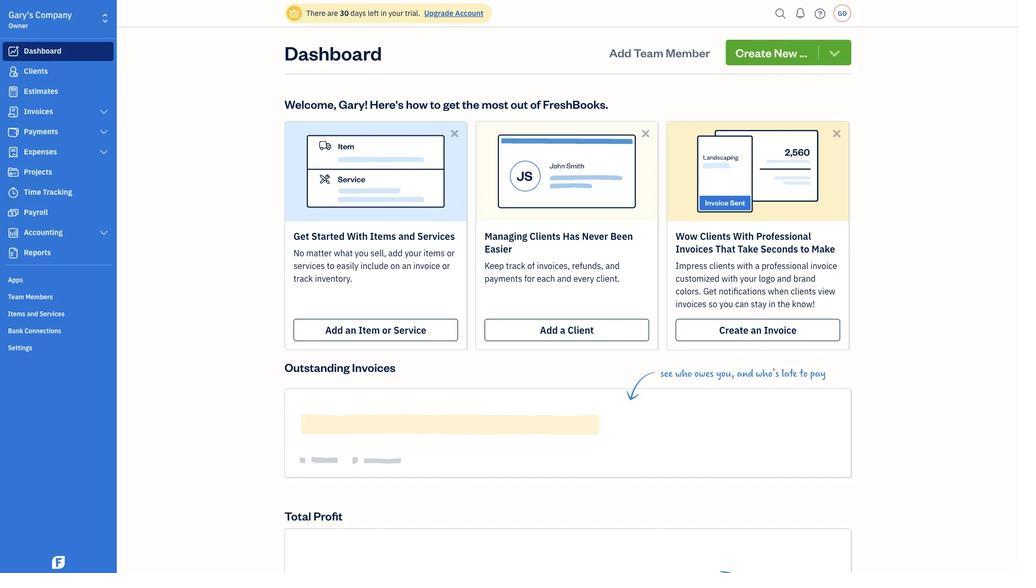 Task type: describe. For each thing, give the bounding box(es) containing it.
managing clients has never been easier keep track of invoices, refunds, and payments for each and every client.
[[485, 230, 633, 284]]

team inside button
[[634, 45, 664, 60]]

payroll
[[24, 207, 48, 217]]

get inside wow clients with professional invoices that take seconds to make impress clients with a professional invoice customized with your logo and brand colors. get notifications when clients view invoices so you can stay in the know!
[[704, 286, 717, 297]]

upgrade account link
[[422, 8, 484, 18]]

chevron large down image for accounting
[[99, 229, 109, 237]]

an inside get started with items and services no matter what you sell, add your items or services to easily include on an invoice or track inventory.
[[402, 261, 412, 272]]

how
[[406, 96, 428, 112]]

left
[[368, 8, 379, 18]]

payments link
[[3, 123, 114, 142]]

connections
[[25, 327, 61, 335]]

dismiss image for get started with items and services
[[449, 127, 461, 140]]

every
[[574, 273, 595, 284]]

to left pay
[[800, 368, 808, 380]]

for
[[525, 273, 535, 284]]

clients link
[[3, 62, 114, 81]]

out
[[511, 96, 528, 112]]

add team member
[[610, 45, 711, 60]]

estimate image
[[7, 87, 20, 97]]

payment image
[[7, 127, 20, 138]]

been
[[611, 230, 633, 242]]

chevron large down image
[[99, 108, 109, 116]]

go to help image
[[812, 6, 829, 22]]

total
[[285, 509, 311, 524]]

invoices inside invoices link
[[24, 107, 53, 116]]

to left get
[[430, 96, 441, 112]]

service
[[394, 324, 427, 337]]

and right you, on the bottom of the page
[[737, 368, 754, 380]]

tracking
[[43, 187, 72, 197]]

started
[[312, 230, 345, 242]]

search image
[[773, 6, 790, 22]]

time tracking
[[24, 187, 72, 197]]

estimates link
[[3, 82, 114, 101]]

your inside get started with items and services no matter what you sell, add your items or services to easily include on an invoice or track inventory.
[[405, 248, 422, 259]]

estimates
[[24, 86, 58, 96]]

keep
[[485, 261, 504, 272]]

1 vertical spatial with
[[722, 273, 739, 284]]

an for and
[[346, 324, 357, 337]]

bank
[[8, 327, 23, 335]]

main element
[[0, 0, 143, 574]]

an for invoices
[[751, 324, 762, 337]]

your inside wow clients with professional invoices that take seconds to make impress clients with a professional invoice customized with your logo and brand colors. get notifications when clients view invoices so you can stay in the know!
[[741, 273, 757, 284]]

items
[[424, 248, 445, 259]]

client
[[568, 324, 594, 337]]

owner
[[8, 21, 28, 30]]

1 vertical spatial or
[[442, 261, 450, 272]]

add for add an item or service
[[325, 324, 343, 337]]

can
[[736, 299, 749, 310]]

payments
[[24, 127, 58, 137]]

30
[[340, 8, 349, 18]]

dashboard inside main element
[[24, 46, 61, 56]]

so
[[709, 299, 718, 310]]

projects
[[24, 167, 52, 177]]

here's
[[370, 96, 404, 112]]

invoice inside get started with items and services no matter what you sell, add your items or services to easily include on an invoice or track inventory.
[[414, 261, 440, 272]]

accounting link
[[3, 224, 114, 243]]

0 horizontal spatial the
[[462, 96, 480, 112]]

colors.
[[676, 286, 702, 297]]

items and services link
[[3, 305, 114, 321]]

expenses
[[24, 147, 57, 157]]

customized
[[676, 273, 720, 284]]

0 vertical spatial or
[[447, 248, 455, 259]]

outstanding invoices
[[285, 360, 396, 375]]

easily
[[337, 261, 359, 272]]

dismiss image
[[831, 127, 844, 140]]

client image
[[7, 66, 20, 77]]

there
[[306, 8, 326, 18]]

you inside get started with items and services no matter what you sell, add your items or services to easily include on an invoice or track inventory.
[[355, 248, 369, 259]]

gary's
[[8, 9, 33, 20]]

are
[[328, 8, 338, 18]]

professional
[[762, 261, 809, 272]]

most
[[482, 96, 509, 112]]

create new …
[[736, 45, 808, 60]]

sell,
[[371, 248, 387, 259]]

create an invoice
[[720, 324, 797, 337]]

team members link
[[3, 288, 114, 304]]

chevrondown image
[[828, 45, 842, 60]]

team members
[[8, 293, 53, 301]]

member
[[666, 45, 711, 60]]

inventory.
[[315, 273, 353, 284]]

get
[[443, 96, 460, 112]]

invoice inside wow clients with professional invoices that take seconds to make impress clients with a professional invoice customized with your logo and brand colors. get notifications when clients view invoices so you can stay in the know!
[[811, 261, 838, 272]]

time tracking link
[[3, 183, 114, 202]]

company
[[35, 9, 72, 20]]

late
[[782, 368, 798, 380]]

2 vertical spatial invoices
[[352, 360, 396, 375]]

refunds,
[[572, 261, 604, 272]]

create for create an invoice
[[720, 324, 749, 337]]

owes
[[695, 368, 714, 380]]

in inside wow clients with professional invoices that take seconds to make impress clients with a professional invoice customized with your logo and brand colors. get notifications when clients view invoices so you can stay in the know!
[[769, 299, 776, 310]]

and inside items and services link
[[27, 310, 38, 318]]

on
[[391, 261, 400, 272]]

bank connections link
[[3, 322, 114, 338]]

reports link
[[3, 244, 114, 263]]

go button
[[834, 4, 852, 22]]

gary!
[[339, 96, 368, 112]]

with for clients
[[734, 230, 754, 242]]

who's
[[756, 368, 780, 380]]

that
[[716, 243, 736, 255]]

know!
[[793, 299, 816, 310]]

0 vertical spatial clients
[[710, 261, 735, 272]]

team inside main element
[[8, 293, 24, 301]]

add for add a client
[[540, 324, 558, 337]]

and up client.
[[606, 261, 620, 272]]

has
[[563, 230, 580, 242]]

clients for wow
[[700, 230, 731, 242]]



Task type: vqa. For each thing, say whether or not it's contained in the screenshot.
the Payment Date button
no



Task type: locate. For each thing, give the bounding box(es) containing it.
0 horizontal spatial services
[[40, 310, 65, 318]]

0 vertical spatial in
[[381, 8, 387, 18]]

take
[[738, 243, 759, 255]]

bank connections
[[8, 327, 61, 335]]

1 horizontal spatial team
[[634, 45, 664, 60]]

notifications image
[[793, 3, 810, 24]]

0 vertical spatial create
[[736, 45, 772, 60]]

invoices
[[676, 299, 707, 310]]

0 horizontal spatial clients
[[24, 66, 48, 76]]

freshbooks image
[[50, 557, 67, 569]]

make
[[812, 243, 836, 255]]

1 horizontal spatial add
[[540, 324, 558, 337]]

track inside managing clients has never been easier keep track of invoices, refunds, and payments for each and every client.
[[506, 261, 526, 272]]

2 horizontal spatial an
[[751, 324, 762, 337]]

1 horizontal spatial services
[[418, 230, 455, 242]]

include
[[361, 261, 389, 272]]

0 vertical spatial track
[[506, 261, 526, 272]]

…
[[800, 45, 808, 60]]

0 horizontal spatial an
[[346, 324, 357, 337]]

account
[[456, 8, 484, 18]]

items and services
[[8, 310, 65, 318]]

add team member button
[[600, 40, 720, 65]]

expense image
[[7, 147, 20, 158]]

1 vertical spatial in
[[769, 299, 776, 310]]

0 vertical spatial a
[[756, 261, 760, 272]]

2 horizontal spatial clients
[[700, 230, 731, 242]]

chevron large down image for payments
[[99, 128, 109, 137]]

1 chevron large down image from the top
[[99, 128, 109, 137]]

to left make
[[801, 243, 810, 255]]

1 vertical spatial track
[[294, 273, 313, 284]]

1 vertical spatial a
[[561, 324, 566, 337]]

track inside get started with items and services no matter what you sell, add your items or services to easily include on an invoice or track inventory.
[[294, 273, 313, 284]]

easier
[[485, 243, 513, 255]]

with
[[347, 230, 368, 242], [734, 230, 754, 242]]

1 dismiss image from the left
[[449, 127, 461, 140]]

with down the take
[[737, 261, 754, 272]]

with for started
[[347, 230, 368, 242]]

chevron large down image for expenses
[[99, 148, 109, 157]]

services up items
[[418, 230, 455, 242]]

invoice
[[414, 261, 440, 272], [811, 261, 838, 272]]

pay
[[811, 368, 826, 380]]

there are 30 days left in your trial. upgrade account
[[306, 8, 484, 18]]

each
[[537, 273, 556, 284]]

to inside get started with items and services no matter what you sell, add your items or services to easily include on an invoice or track inventory.
[[327, 261, 335, 272]]

1 vertical spatial team
[[8, 293, 24, 301]]

add inside button
[[610, 45, 632, 60]]

1 horizontal spatial the
[[778, 299, 791, 310]]

2 vertical spatial chevron large down image
[[99, 229, 109, 237]]

services up bank connections link
[[40, 310, 65, 318]]

1 vertical spatial chevron large down image
[[99, 148, 109, 157]]

0 horizontal spatial add
[[325, 324, 343, 337]]

1 vertical spatial your
[[405, 248, 422, 259]]

dashboard image
[[7, 46, 20, 57]]

a inside wow clients with professional invoices that take seconds to make impress clients with a professional invoice customized with your logo and brand colors. get notifications when clients view invoices so you can stay in the know!
[[756, 261, 760, 272]]

you
[[355, 248, 369, 259], [720, 299, 734, 310]]

invoices inside wow clients with professional invoices that take seconds to make impress clients with a professional invoice customized with your logo and brand colors. get notifications when clients view invoices so you can stay in the know!
[[676, 243, 714, 255]]

of right the out
[[531, 96, 541, 112]]

a up logo
[[756, 261, 760, 272]]

add an item or service
[[325, 324, 427, 337]]

logo
[[759, 273, 776, 284]]

1 horizontal spatial invoice
[[811, 261, 838, 272]]

1 with from the left
[[347, 230, 368, 242]]

accounting
[[24, 228, 63, 237]]

gary's company owner
[[8, 9, 72, 30]]

0 horizontal spatial invoices
[[24, 107, 53, 116]]

an right on
[[402, 261, 412, 272]]

or right items
[[447, 248, 455, 259]]

view
[[819, 286, 836, 297]]

1 horizontal spatial dismiss image
[[640, 127, 652, 140]]

get inside get started with items and services no matter what you sell, add your items or services to easily include on an invoice or track inventory.
[[294, 230, 309, 242]]

with up what
[[347, 230, 368, 242]]

you left sell,
[[355, 248, 369, 259]]

invoices up payments
[[24, 107, 53, 116]]

with
[[737, 261, 754, 272], [722, 273, 739, 284]]

clients
[[710, 261, 735, 272], [791, 286, 817, 297]]

create for create new …
[[736, 45, 772, 60]]

items inside main element
[[8, 310, 25, 318]]

1 vertical spatial get
[[704, 286, 717, 297]]

you inside wow clients with professional invoices that take seconds to make impress clients with a professional invoice customized with your logo and brand colors. get notifications when clients view invoices so you can stay in the know!
[[720, 299, 734, 310]]

0 vertical spatial you
[[355, 248, 369, 259]]

the down when
[[778, 299, 791, 310]]

1 vertical spatial the
[[778, 299, 791, 310]]

your right add
[[405, 248, 422, 259]]

clients inside main element
[[24, 66, 48, 76]]

dismiss image
[[449, 127, 461, 140], [640, 127, 652, 140]]

and inside get started with items and services no matter what you sell, add your items or services to easily include on an invoice or track inventory.
[[399, 230, 415, 242]]

or right item
[[382, 324, 392, 337]]

of inside managing clients has never been easier keep track of invoices, refunds, and payments for each and every client.
[[528, 261, 535, 272]]

1 horizontal spatial in
[[769, 299, 776, 310]]

welcome, gary! here's how to get the most out of freshbooks.
[[285, 96, 609, 112]]

2 invoice from the left
[[811, 261, 838, 272]]

1 horizontal spatial with
[[734, 230, 754, 242]]

0 horizontal spatial items
[[8, 310, 25, 318]]

1 vertical spatial items
[[8, 310, 25, 318]]

money image
[[7, 208, 20, 218]]

see
[[661, 368, 673, 380]]

the right get
[[462, 96, 480, 112]]

1 vertical spatial create
[[720, 324, 749, 337]]

chevron large down image inside accounting link
[[99, 229, 109, 237]]

of up for
[[528, 261, 535, 272]]

clients for managing
[[530, 230, 561, 242]]

managing
[[485, 230, 528, 242]]

0 vertical spatial chevron large down image
[[99, 128, 109, 137]]

invoice down items
[[414, 261, 440, 272]]

clients up that
[[700, 230, 731, 242]]

create an invoice link
[[676, 319, 841, 342]]

2 horizontal spatial add
[[610, 45, 632, 60]]

total profit
[[285, 509, 343, 524]]

freshbooks.
[[543, 96, 609, 112]]

0 vertical spatial of
[[531, 96, 541, 112]]

invoices
[[24, 107, 53, 116], [676, 243, 714, 255], [352, 360, 396, 375]]

track
[[506, 261, 526, 272], [294, 273, 313, 284]]

track up 'payments'
[[506, 261, 526, 272]]

with inside get started with items and services no matter what you sell, add your items or services to easily include on an invoice or track inventory.
[[347, 230, 368, 242]]

create new … button
[[726, 40, 852, 65]]

who
[[676, 368, 693, 380]]

0 horizontal spatial dismiss image
[[449, 127, 461, 140]]

create inside dropdown button
[[736, 45, 772, 60]]

to
[[430, 96, 441, 112], [801, 243, 810, 255], [327, 261, 335, 272], [800, 368, 808, 380]]

clients
[[24, 66, 48, 76], [530, 230, 561, 242], [700, 230, 731, 242]]

or down items
[[442, 261, 450, 272]]

0 horizontal spatial invoice
[[414, 261, 440, 272]]

welcome,
[[285, 96, 337, 112]]

in
[[381, 8, 387, 18], [769, 299, 776, 310]]

go
[[838, 9, 848, 18]]

to up inventory.
[[327, 261, 335, 272]]

dashboard link
[[3, 42, 114, 61]]

payments
[[485, 273, 523, 284]]

add an item or service link
[[294, 319, 458, 342]]

days
[[351, 8, 366, 18]]

3 chevron large down image from the top
[[99, 229, 109, 237]]

items inside get started with items and services no matter what you sell, add your items or services to easily include on an invoice or track inventory.
[[370, 230, 396, 242]]

0 horizontal spatial in
[[381, 8, 387, 18]]

the inside wow clients with professional invoices that take seconds to make impress clients with a professional invoice customized with your logo and brand colors. get notifications when clients view invoices so you can stay in the know!
[[778, 299, 791, 310]]

1 horizontal spatial a
[[756, 261, 760, 272]]

2 horizontal spatial invoices
[[676, 243, 714, 255]]

crown image
[[289, 8, 300, 19]]

an left 'invoice'
[[751, 324, 762, 337]]

settings
[[8, 344, 32, 352]]

members
[[26, 293, 53, 301]]

1 vertical spatial services
[[40, 310, 65, 318]]

create down can
[[720, 324, 749, 337]]

dashboard up clients link
[[24, 46, 61, 56]]

and inside wow clients with professional invoices that take seconds to make impress clients with a professional invoice customized with your logo and brand colors. get notifications when clients view invoices so you can stay in the know!
[[778, 273, 792, 284]]

chevron large down image
[[99, 128, 109, 137], [99, 148, 109, 157], [99, 229, 109, 237]]

services inside get started with items and services no matter what you sell, add your items or services to easily include on an invoice or track inventory.
[[418, 230, 455, 242]]

with up notifications
[[722, 273, 739, 284]]

1 horizontal spatial track
[[506, 261, 526, 272]]

your left trial.
[[389, 8, 404, 18]]

clients up 'know!'
[[791, 286, 817, 297]]

0 vertical spatial team
[[634, 45, 664, 60]]

invoices,
[[537, 261, 570, 272]]

0 horizontal spatial clients
[[710, 261, 735, 272]]

time
[[24, 187, 41, 197]]

upgrade
[[425, 8, 454, 18]]

get up so
[[704, 286, 717, 297]]

no
[[294, 248, 305, 259]]

2 vertical spatial or
[[382, 324, 392, 337]]

clients down that
[[710, 261, 735, 272]]

seconds
[[761, 243, 799, 255]]

clients left has
[[530, 230, 561, 242]]

invoices down add an item or service link
[[352, 360, 396, 375]]

1 horizontal spatial invoices
[[352, 360, 396, 375]]

dismiss image for managing clients has never been easier
[[640, 127, 652, 140]]

create
[[736, 45, 772, 60], [720, 324, 749, 337]]

0 vertical spatial with
[[737, 261, 754, 272]]

0 horizontal spatial dashboard
[[24, 46, 61, 56]]

clients inside wow clients with professional invoices that take seconds to make impress clients with a professional invoice customized with your logo and brand colors. get notifications when clients view invoices so you can stay in the know!
[[700, 230, 731, 242]]

trial.
[[405, 8, 421, 18]]

never
[[582, 230, 609, 242]]

1 invoice from the left
[[414, 261, 440, 272]]

create left new
[[736, 45, 772, 60]]

1 horizontal spatial clients
[[530, 230, 561, 242]]

1 vertical spatial you
[[720, 299, 734, 310]]

wow clients with professional invoices that take seconds to make impress clients with a professional invoice customized with your logo and brand colors. get notifications when clients view invoices so you can stay in the know!
[[676, 230, 838, 310]]

items up bank
[[8, 310, 25, 318]]

track down the services
[[294, 273, 313, 284]]

projects link
[[3, 163, 114, 182]]

apps link
[[3, 271, 114, 287]]

clients inside managing clients has never been easier keep track of invoices, refunds, and payments for each and every client.
[[530, 230, 561, 242]]

item
[[359, 324, 380, 337]]

0 vertical spatial your
[[389, 8, 404, 18]]

0 vertical spatial invoices
[[24, 107, 53, 116]]

services inside main element
[[40, 310, 65, 318]]

you right so
[[720, 299, 734, 310]]

team
[[634, 45, 664, 60], [8, 293, 24, 301]]

2 horizontal spatial your
[[741, 273, 757, 284]]

0 horizontal spatial team
[[8, 293, 24, 301]]

profit
[[314, 509, 343, 524]]

team left member at the right top
[[634, 45, 664, 60]]

0 horizontal spatial get
[[294, 230, 309, 242]]

report image
[[7, 248, 20, 259]]

get up no
[[294, 230, 309, 242]]

and down invoices,
[[558, 273, 572, 284]]

0 vertical spatial get
[[294, 230, 309, 242]]

1 horizontal spatial get
[[704, 286, 717, 297]]

0 vertical spatial services
[[418, 230, 455, 242]]

in right stay
[[769, 299, 776, 310]]

1 horizontal spatial you
[[720, 299, 734, 310]]

2 chevron large down image from the top
[[99, 148, 109, 157]]

1 horizontal spatial an
[[402, 261, 412, 272]]

0 vertical spatial items
[[370, 230, 396, 242]]

with up the take
[[734, 230, 754, 242]]

1 vertical spatial invoices
[[676, 243, 714, 255]]

add a client
[[540, 324, 594, 337]]

chevron large down image inside expenses link
[[99, 148, 109, 157]]

a left client
[[561, 324, 566, 337]]

1 vertical spatial clients
[[791, 286, 817, 297]]

0 vertical spatial the
[[462, 96, 480, 112]]

1 horizontal spatial dashboard
[[285, 40, 382, 65]]

items
[[370, 230, 396, 242], [8, 310, 25, 318]]

0 horizontal spatial your
[[389, 8, 404, 18]]

expenses link
[[3, 143, 114, 162]]

0 horizontal spatial track
[[294, 273, 313, 284]]

your up notifications
[[741, 273, 757, 284]]

an left item
[[346, 324, 357, 337]]

apps
[[8, 276, 23, 284]]

clients up estimates
[[24, 66, 48, 76]]

chevron large down image inside the payments link
[[99, 128, 109, 137]]

timer image
[[7, 188, 20, 198]]

wow
[[676, 230, 698, 242]]

client.
[[597, 273, 620, 284]]

1 vertical spatial of
[[528, 261, 535, 272]]

to inside wow clients with professional invoices that take seconds to make impress clients with a professional invoice customized with your logo and brand colors. get notifications when clients view invoices so you can stay in the know!
[[801, 243, 810, 255]]

or
[[447, 248, 455, 259], [442, 261, 450, 272], [382, 324, 392, 337]]

see who owes you, and who's late to pay
[[661, 368, 826, 380]]

invoices down wow at the right top
[[676, 243, 714, 255]]

a inside add a client link
[[561, 324, 566, 337]]

1 horizontal spatial items
[[370, 230, 396, 242]]

dashboard down 'are'
[[285, 40, 382, 65]]

1 horizontal spatial clients
[[791, 286, 817, 297]]

get
[[294, 230, 309, 242], [704, 286, 717, 297]]

items up sell,
[[370, 230, 396, 242]]

0 horizontal spatial with
[[347, 230, 368, 242]]

and up add
[[399, 230, 415, 242]]

0 horizontal spatial a
[[561, 324, 566, 337]]

2 with from the left
[[734, 230, 754, 242]]

professional
[[757, 230, 812, 242]]

invoice image
[[7, 107, 20, 117]]

2 vertical spatial your
[[741, 273, 757, 284]]

in right the left
[[381, 8, 387, 18]]

invoice down make
[[811, 261, 838, 272]]

invoice
[[765, 324, 797, 337]]

with inside wow clients with professional invoices that take seconds to make impress clients with a professional invoice customized with your logo and brand colors. get notifications when clients view invoices so you can stay in the know!
[[734, 230, 754, 242]]

0 horizontal spatial you
[[355, 248, 369, 259]]

chart image
[[7, 228, 20, 238]]

invoices link
[[3, 103, 114, 122]]

add for add team member
[[610, 45, 632, 60]]

2 dismiss image from the left
[[640, 127, 652, 140]]

outstanding
[[285, 360, 350, 375]]

services
[[294, 261, 325, 272]]

project image
[[7, 167, 20, 178]]

you,
[[717, 368, 735, 380]]

and down team members
[[27, 310, 38, 318]]

team down apps
[[8, 293, 24, 301]]

and down professional
[[778, 273, 792, 284]]

what
[[334, 248, 353, 259]]

1 horizontal spatial your
[[405, 248, 422, 259]]



